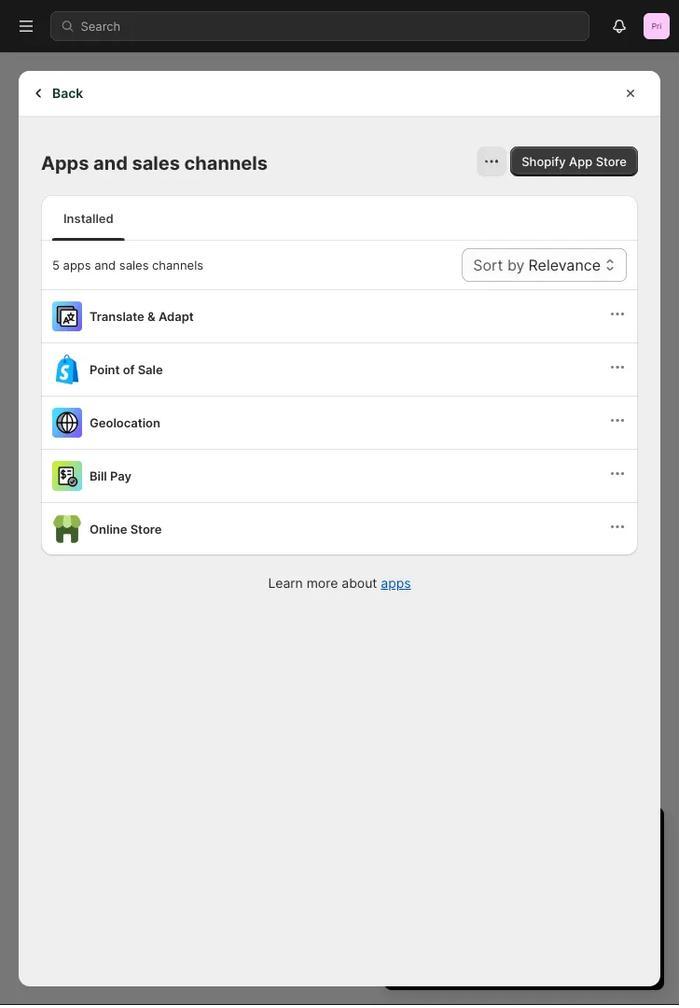 Task type: describe. For each thing, give the bounding box(es) containing it.
search button
[[50, 11, 590, 41]]

back
[[52, 85, 83, 101]]

1 vertical spatial apps
[[381, 576, 411, 591]]

&
[[148, 309, 156, 323]]

adapt
[[159, 309, 194, 323]]

translate & adapt
[[90, 309, 194, 323]]

translate & adapt logo image
[[52, 302, 82, 331]]

by
[[508, 256, 525, 274]]

pay
[[110, 469, 132, 483]]

about
[[342, 576, 378, 591]]

bill pay
[[90, 469, 132, 483]]

5 apps and sales channels
[[52, 258, 204, 272]]

0 vertical spatial and
[[93, 152, 128, 175]]

more
[[307, 576, 338, 591]]

shopify app store
[[522, 154, 627, 169]]

1 vertical spatial and
[[94, 258, 116, 272]]

shopify app store link
[[511, 147, 639, 176]]

installed
[[63, 211, 114, 225]]

installed button
[[49, 196, 129, 241]]

sort
[[474, 256, 504, 274]]

online store
[[90, 522, 162, 536]]

1 vertical spatial sales
[[119, 258, 149, 272]]

settings dialog
[[19, 71, 661, 987]]



Task type: locate. For each thing, give the bounding box(es) containing it.
online store logo image
[[52, 514, 82, 544]]

app
[[570, 154, 593, 169]]

shopify
[[522, 154, 566, 169]]

point of sale logo image
[[52, 355, 82, 385]]

search
[[81, 19, 121, 33]]

1 day left in your trial element
[[385, 856, 665, 991]]

apps and sales channels
[[41, 152, 268, 175]]

point
[[90, 362, 120, 377]]

1 horizontal spatial store
[[596, 154, 627, 169]]

0 vertical spatial channels
[[184, 152, 268, 175]]

0 vertical spatial sales
[[132, 152, 180, 175]]

store right "online"
[[130, 522, 162, 536]]

and right 5
[[94, 258, 116, 272]]

learn
[[268, 576, 303, 591]]

0 horizontal spatial store
[[130, 522, 162, 536]]

point of sale
[[90, 362, 163, 377]]

apps
[[63, 258, 91, 272], [381, 576, 411, 591]]

dialog
[[668, 71, 680, 987]]

back link
[[19, 71, 104, 116]]

and
[[93, 152, 128, 175], [94, 258, 116, 272]]

apps link
[[381, 576, 411, 591]]

learn more about apps
[[268, 576, 411, 591]]

princess image
[[644, 13, 670, 39]]

and right apps
[[93, 152, 128, 175]]

sale
[[138, 362, 163, 377]]

5
[[52, 258, 60, 272]]

0 vertical spatial apps
[[63, 258, 91, 272]]

1 vertical spatial store
[[130, 522, 162, 536]]

1 horizontal spatial apps
[[381, 576, 411, 591]]

translate
[[90, 309, 145, 323]]

sales right apps
[[132, 152, 180, 175]]

sort by relevance
[[474, 256, 601, 274]]

pri button
[[642, 11, 672, 41]]

apps right 5
[[63, 258, 91, 272]]

of
[[123, 362, 135, 377]]

relevance
[[529, 256, 601, 274]]

online
[[90, 522, 127, 536]]

store right app
[[596, 154, 627, 169]]

0 horizontal spatial apps
[[63, 258, 91, 272]]

channels
[[184, 152, 268, 175], [152, 258, 204, 272]]

sales
[[132, 152, 180, 175], [119, 258, 149, 272]]

apps right about
[[381, 576, 411, 591]]

1 vertical spatial channels
[[152, 258, 204, 272]]

bill
[[90, 469, 107, 483]]

geolocation logo image
[[52, 408, 82, 438]]

store
[[596, 154, 627, 169], [130, 522, 162, 536]]

0 vertical spatial store
[[596, 154, 627, 169]]

geolocation
[[90, 415, 160, 430]]

bill pay logo image
[[52, 461, 82, 491]]

sales up translate & adapt
[[119, 258, 149, 272]]

apps
[[41, 152, 89, 175]]



Task type: vqa. For each thing, say whether or not it's contained in the screenshot.
bottom STORE
yes



